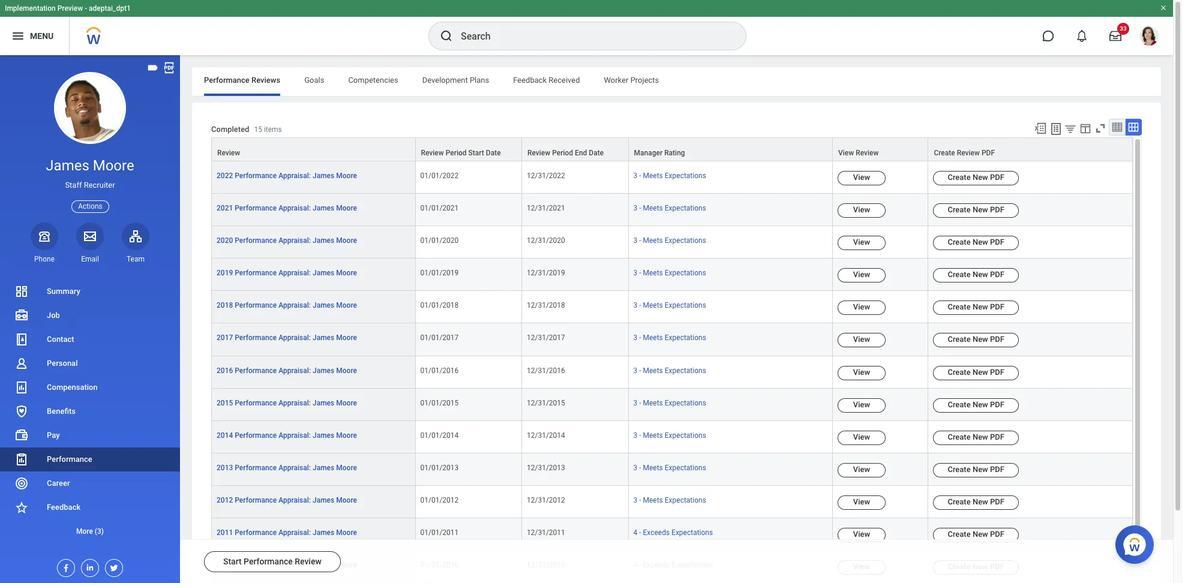 Task type: locate. For each thing, give the bounding box(es) containing it.
expectations for 12/31/2018
[[665, 301, 706, 310]]

start
[[468, 149, 484, 157], [223, 557, 242, 566]]

create for 5th create new pdf button from the bottom of the page
[[948, 432, 971, 441]]

appraisal: up 2014 performance appraisal: james moore link
[[279, 399, 311, 407]]

1 period from the left
[[446, 149, 467, 157]]

1 vertical spatial start
[[223, 557, 242, 566]]

12 create new pdf button from the top
[[933, 528, 1019, 542]]

appraisal: up 2015 performance appraisal: james moore link
[[279, 366, 311, 375]]

11 appraisal: from the top
[[279, 496, 311, 505]]

4 3 - meets expectations link from the top
[[633, 267, 706, 277]]

appraisal: up 2011 performance appraisal: james moore link at the bottom
[[279, 496, 311, 505]]

moore inside 2019 performance appraisal: james moore link
[[336, 269, 357, 277]]

1 horizontal spatial period
[[552, 149, 573, 157]]

5 3 - meets expectations link from the top
[[633, 299, 706, 310]]

13 new from the top
[[973, 562, 988, 571]]

4 3 - meets expectations from the top
[[633, 269, 706, 277]]

5 3 - meets expectations from the top
[[633, 301, 706, 310]]

4 appraisal: from the top
[[279, 269, 311, 277]]

2 3 - meets expectations link from the top
[[633, 202, 706, 213]]

1 row from the top
[[211, 137, 1133, 161]]

review period start date button
[[416, 138, 521, 161]]

review inside start performance review button
[[295, 557, 322, 566]]

2014
[[217, 431, 233, 440]]

8 new from the top
[[973, 400, 988, 409]]

more (3) button
[[0, 520, 180, 544]]

0 horizontal spatial period
[[446, 149, 467, 157]]

expectations for 12/31/2012
[[665, 496, 706, 505]]

close environment banner image
[[1160, 4, 1167, 11]]

11 new from the top
[[973, 497, 988, 506]]

appraisal: up 2021 performance appraisal: james moore 'link'
[[279, 172, 311, 180]]

moore for 2010 performance appraisal: james moore
[[336, 561, 357, 569]]

linkedin image
[[82, 560, 95, 572]]

moore inside 2011 performance appraisal: james moore link
[[336, 529, 357, 537]]

pdf for 6th create new pdf button
[[990, 335, 1004, 344]]

moore inside 2017 performance appraisal: james moore link
[[336, 334, 357, 342]]

james up 2017 performance appraisal: james moore link
[[313, 301, 334, 310]]

performance right 2017
[[235, 334, 277, 342]]

development plans
[[422, 76, 489, 85]]

feedback received
[[513, 76, 580, 85]]

2016 performance appraisal: james moore link
[[217, 364, 357, 375]]

12/31/2018
[[527, 301, 565, 310]]

actions
[[78, 202, 102, 210]]

3 meets from the top
[[643, 237, 663, 245]]

view printable version (pdf) image
[[163, 61, 176, 74]]

10 3 - meets expectations from the top
[[633, 464, 706, 472]]

moore inside 2015 performance appraisal: james moore link
[[336, 399, 357, 407]]

james for 2022 performance appraisal: james moore
[[313, 172, 334, 180]]

pdf inside popup button
[[982, 149, 995, 157]]

2015 performance appraisal: james moore
[[217, 399, 357, 407]]

appraisal: up 2020 performance appraisal: james moore link
[[279, 204, 311, 213]]

33
[[1120, 25, 1127, 32]]

appraisal:
[[279, 172, 311, 180], [279, 204, 311, 213], [279, 237, 311, 245], [279, 269, 311, 277], [279, 301, 311, 310], [279, 334, 311, 342], [279, 366, 311, 375], [279, 399, 311, 407], [279, 431, 311, 440], [279, 464, 311, 472], [279, 496, 311, 505], [279, 529, 311, 537], [279, 561, 311, 569]]

performance for 2015
[[235, 399, 277, 407]]

email
[[81, 255, 99, 263]]

pdf for tenth create new pdf button from the bottom
[[990, 270, 1004, 279]]

0 vertical spatial feedback
[[513, 76, 547, 85]]

12/31/2016
[[527, 366, 565, 375]]

- for 12/31/2017
[[639, 334, 641, 342]]

performance right 2019
[[235, 269, 277, 277]]

3 for 12/31/2015
[[633, 399, 637, 407]]

performance down 2011 performance appraisal: james moore
[[244, 557, 293, 566]]

9 create new pdf from the top
[[948, 432, 1004, 441]]

appraisal: for 2019
[[279, 269, 311, 277]]

feedback left 'received'
[[513, 76, 547, 85]]

staff
[[65, 181, 82, 190]]

date for review period start date
[[486, 149, 501, 157]]

james up the 2010 performance appraisal: james moore link
[[313, 529, 334, 537]]

3 3 from the top
[[633, 237, 637, 245]]

more (3) button
[[0, 524, 180, 539]]

- for 12/31/2018
[[639, 301, 641, 310]]

performance right "2011" on the bottom
[[235, 529, 277, 537]]

2017 performance appraisal: james moore link
[[217, 332, 357, 342]]

1 appraisal: from the top
[[279, 172, 311, 180]]

competencies
[[348, 76, 398, 85]]

james up 2014 performance appraisal: james moore link
[[313, 399, 334, 407]]

date for review period end date
[[589, 149, 604, 157]]

0 vertical spatial 4 - exceeds expectations link
[[633, 526, 713, 537]]

4 create new pdf from the top
[[948, 270, 1004, 279]]

2015
[[217, 399, 233, 407]]

moore inside 2016 performance appraisal: james moore link
[[336, 366, 357, 375]]

click to view/edit grid preferences image
[[1079, 122, 1092, 135]]

2013 performance appraisal: james moore link
[[217, 461, 357, 472]]

performance for 2017
[[235, 334, 277, 342]]

3 create new pdf button from the top
[[933, 236, 1019, 250]]

moore inside 2018 performance appraisal: james moore link
[[336, 301, 357, 310]]

1 3 - meets expectations link from the top
[[633, 169, 706, 180]]

1 vertical spatial 4 - exceeds expectations
[[633, 561, 713, 569]]

1 create new pdf from the top
[[948, 173, 1004, 182]]

moore inside 2012 performance appraisal: james moore link
[[336, 496, 357, 505]]

period up 01/01/2022
[[446, 149, 467, 157]]

2018
[[217, 301, 233, 310]]

new for 7th create new pdf button from the bottom
[[973, 368, 988, 377]]

8 create new pdf from the top
[[948, 400, 1004, 409]]

6 row from the top
[[211, 291, 1133, 324]]

7 row from the top
[[211, 324, 1133, 356]]

Search Workday  search field
[[461, 23, 721, 49]]

0 vertical spatial 4
[[633, 529, 637, 537]]

more
[[76, 527, 93, 536]]

create new pdf for 13th create new pdf button from the bottom of the page
[[948, 173, 1004, 182]]

james up 2018 performance appraisal: james moore link
[[313, 269, 334, 277]]

create for 7th create new pdf button from the bottom
[[948, 368, 971, 377]]

appraisal: down 2011 performance appraisal: james moore
[[279, 561, 311, 569]]

performance for 2011
[[235, 529, 277, 537]]

appraisal: up 2018 performance appraisal: james moore link
[[279, 269, 311, 277]]

1 create new pdf button from the top
[[933, 171, 1019, 185]]

compensation image
[[14, 380, 29, 395]]

moore inside the 2010 performance appraisal: james moore link
[[336, 561, 357, 569]]

appraisal: up 2012 performance appraisal: james moore link
[[279, 464, 311, 472]]

1 vertical spatial feedback
[[47, 503, 81, 512]]

toolbar
[[1029, 119, 1142, 137]]

2 3 - meets expectations from the top
[[633, 204, 706, 213]]

appraisal: up 2019 performance appraisal: james moore link
[[279, 237, 311, 245]]

create new pdf for 9th create new pdf button from the bottom of the page
[[948, 303, 1004, 312]]

tag image
[[146, 61, 160, 74]]

2016 performance appraisal: james moore
[[217, 366, 357, 375]]

4 new from the top
[[973, 270, 988, 279]]

period left end
[[552, 149, 573, 157]]

2010
[[217, 561, 233, 569]]

2 create new pdf from the top
[[948, 205, 1004, 214]]

appraisal: for 2010
[[279, 561, 311, 569]]

11 3 - meets expectations link from the top
[[633, 494, 706, 505]]

12/31/2015
[[527, 399, 565, 407]]

10 3 from the top
[[633, 464, 637, 472]]

expectations for 12/31/2021
[[665, 204, 706, 213]]

implementation preview -   adeptai_dpt1
[[5, 4, 131, 13]]

7 create new pdf from the top
[[948, 368, 1004, 377]]

2018 performance appraisal: james moore link
[[217, 299, 357, 310]]

james up 2020 performance appraisal: james moore link
[[313, 204, 334, 213]]

1 3 - meets expectations from the top
[[633, 172, 706, 180]]

performance right 2016
[[235, 366, 277, 375]]

2017
[[217, 334, 233, 342]]

3
[[633, 172, 637, 180], [633, 204, 637, 213], [633, 237, 637, 245], [633, 269, 637, 277], [633, 301, 637, 310], [633, 334, 637, 342], [633, 366, 637, 375], [633, 399, 637, 407], [633, 431, 637, 440], [633, 464, 637, 472], [633, 496, 637, 505]]

pdf for first create new pdf button from the bottom of the page
[[990, 562, 1004, 571]]

performance for 2010
[[235, 561, 277, 569]]

moore inside 2014 performance appraisal: james moore link
[[336, 431, 357, 440]]

create for 9th create new pdf button from the bottom of the page
[[948, 303, 971, 312]]

benefits image
[[14, 404, 29, 419]]

2016
[[217, 366, 233, 375]]

james down 2011 performance appraisal: james moore
[[313, 561, 334, 569]]

3 3 - meets expectations from the top
[[633, 237, 706, 245]]

james down review popup button
[[313, 172, 334, 180]]

2019
[[217, 269, 233, 277]]

7 create new pdf button from the top
[[933, 366, 1019, 380]]

5 create new pdf button from the top
[[933, 301, 1019, 315]]

feedback inside tab list
[[513, 76, 547, 85]]

fullscreen image
[[1094, 122, 1107, 135]]

feedback inside feedback link
[[47, 503, 81, 512]]

moore
[[93, 157, 134, 174], [336, 172, 357, 180], [336, 204, 357, 213], [336, 237, 357, 245], [336, 269, 357, 277], [336, 301, 357, 310], [336, 334, 357, 342], [336, 366, 357, 375], [336, 399, 357, 407], [336, 431, 357, 440], [336, 464, 357, 472], [336, 496, 357, 505], [336, 529, 357, 537], [336, 561, 357, 569]]

mail image
[[83, 229, 97, 243]]

12 view button from the top
[[838, 528, 886, 542]]

- for 12/31/2021
[[639, 204, 641, 213]]

33 button
[[1102, 23, 1129, 49]]

9 appraisal: from the top
[[279, 431, 311, 440]]

3 - meets expectations link for 12/31/2018
[[633, 299, 706, 310]]

0 horizontal spatial feedback
[[47, 503, 81, 512]]

performance right 2014 at the left bottom of page
[[235, 431, 277, 440]]

01/01/2015
[[420, 399, 459, 407]]

new for 9th create new pdf button from the bottom of the page
[[973, 303, 988, 312]]

performance inside 'link'
[[235, 204, 277, 213]]

personal image
[[14, 356, 29, 371]]

01/01/2021
[[420, 204, 459, 213]]

new for 5th create new pdf button from the bottom of the page
[[973, 432, 988, 441]]

1 3 from the top
[[633, 172, 637, 180]]

james up 2011 performance appraisal: james moore link at the bottom
[[313, 496, 334, 505]]

performance right the 2010
[[235, 561, 277, 569]]

appraisal: up 2013 performance appraisal: james moore link at left
[[279, 431, 311, 440]]

11 meets from the top
[[643, 496, 663, 505]]

12 create new pdf from the top
[[948, 530, 1004, 539]]

create new pdf for 6th create new pdf button
[[948, 335, 1004, 344]]

4 meets from the top
[[643, 269, 663, 277]]

james up 2013 performance appraisal: james moore link at left
[[313, 431, 334, 440]]

3 new from the top
[[973, 238, 988, 247]]

3 for 12/31/2018
[[633, 301, 637, 310]]

1 vertical spatial 4
[[633, 561, 637, 569]]

12/31/2011
[[527, 529, 565, 537]]

performance right 2020 on the top of the page
[[235, 237, 277, 245]]

james for 2018 performance appraisal: james moore
[[313, 301, 334, 310]]

meets for 12/31/2013
[[643, 464, 663, 472]]

11 3 from the top
[[633, 496, 637, 505]]

moore inside 2013 performance appraisal: james moore link
[[336, 464, 357, 472]]

completed 15 items
[[211, 125, 282, 134]]

2012 performance appraisal: james moore
[[217, 496, 357, 505]]

performance for 2019
[[235, 269, 277, 277]]

menu
[[30, 31, 54, 41]]

3 - meets expectations link for 12/31/2015
[[633, 396, 706, 407]]

1 4 - exceeds expectations from the top
[[633, 529, 713, 537]]

0 vertical spatial 4 - exceeds expectations
[[633, 529, 713, 537]]

create new pdf button
[[933, 171, 1019, 185], [933, 204, 1019, 218], [933, 236, 1019, 250], [933, 268, 1019, 283], [933, 301, 1019, 315], [933, 333, 1019, 348], [933, 366, 1019, 380], [933, 398, 1019, 413], [933, 431, 1019, 445], [933, 463, 1019, 478], [933, 496, 1019, 510], [933, 528, 1019, 542], [933, 560, 1019, 575]]

items
[[264, 126, 282, 134]]

performance up career
[[47, 455, 92, 464]]

personal link
[[0, 352, 180, 376]]

2022 performance appraisal: james moore
[[217, 172, 357, 180]]

performance inside button
[[244, 557, 293, 566]]

create inside popup button
[[934, 149, 955, 157]]

4
[[633, 529, 637, 537], [633, 561, 637, 569]]

feedback down career
[[47, 503, 81, 512]]

appraisal: up 2016 performance appraisal: james moore link
[[279, 334, 311, 342]]

7 3 - meets expectations link from the top
[[633, 364, 706, 375]]

0 vertical spatial start
[[468, 149, 484, 157]]

9 new from the top
[[973, 432, 988, 441]]

01/01/2011
[[420, 529, 459, 537]]

expectations
[[665, 172, 706, 180], [665, 204, 706, 213], [665, 237, 706, 245], [665, 269, 706, 277], [665, 301, 706, 310], [665, 334, 706, 342], [665, 366, 706, 375], [665, 399, 706, 407], [665, 431, 706, 440], [665, 464, 706, 472], [665, 496, 706, 505], [672, 529, 713, 537], [672, 561, 713, 569]]

team james moore element
[[122, 254, 149, 264]]

performance for 2013
[[235, 464, 277, 472]]

moore inside 2021 performance appraisal: james moore 'link'
[[336, 204, 357, 213]]

2011 performance appraisal: james moore link
[[217, 526, 357, 537]]

james inside 'link'
[[313, 204, 334, 213]]

appraisal: for 2013
[[279, 464, 311, 472]]

3 appraisal: from the top
[[279, 237, 311, 245]]

view review button
[[833, 138, 928, 161]]

- for 12/31/2020
[[639, 237, 641, 245]]

career image
[[14, 476, 29, 491]]

expectations for 12/31/2015
[[665, 399, 706, 407]]

facebook image
[[58, 560, 71, 573]]

james up staff
[[46, 157, 89, 174]]

performance right 2021
[[235, 204, 277, 213]]

3 - meets expectations for 12/31/2020
[[633, 237, 706, 245]]

adeptai_dpt1
[[89, 4, 131, 13]]

james up 2015 performance appraisal: james moore link
[[313, 366, 334, 375]]

0 vertical spatial exceeds
[[643, 529, 670, 537]]

2 3 from the top
[[633, 204, 637, 213]]

10 appraisal: from the top
[[279, 464, 311, 472]]

2 period from the left
[[552, 149, 573, 157]]

james up 2016 performance appraisal: james moore link
[[313, 334, 334, 342]]

5 3 from the top
[[633, 301, 637, 310]]

1 new from the top
[[973, 173, 988, 182]]

staff recruiter
[[65, 181, 115, 190]]

james up 2012 performance appraisal: james moore link
[[313, 464, 334, 472]]

team
[[127, 255, 145, 263]]

create for 2nd create new pdf button
[[948, 205, 971, 214]]

6 view button from the top
[[838, 333, 886, 348]]

james for 2016 performance appraisal: james moore
[[313, 366, 334, 375]]

8 3 from the top
[[633, 399, 637, 407]]

6 appraisal: from the top
[[279, 334, 311, 342]]

2 4 - exceeds expectations from the top
[[633, 561, 713, 569]]

pdf for 7th create new pdf button from the bottom
[[990, 368, 1004, 377]]

performance right 2015
[[235, 399, 277, 407]]

performance for 2012
[[235, 496, 277, 505]]

8 create new pdf button from the top
[[933, 398, 1019, 413]]

pay link
[[0, 424, 180, 448]]

11 3 - meets expectations from the top
[[633, 496, 706, 505]]

new for third create new pdf button from the top
[[973, 238, 988, 247]]

performance right 2012
[[235, 496, 277, 505]]

expectations for 12/31/2017
[[665, 334, 706, 342]]

1 horizontal spatial feedback
[[513, 76, 547, 85]]

job image
[[14, 308, 29, 323]]

5 view button from the top
[[838, 301, 886, 315]]

appraisal: inside 'link'
[[279, 204, 311, 213]]

performance for 2022
[[235, 172, 277, 180]]

- for 12/31/2012
[[639, 496, 641, 505]]

2014 performance appraisal: james moore link
[[217, 429, 357, 440]]

performance right 2013
[[235, 464, 277, 472]]

export to excel image
[[1034, 122, 1047, 135]]

1 horizontal spatial start
[[468, 149, 484, 157]]

menu banner
[[0, 0, 1173, 55]]

contact link
[[0, 328, 180, 352]]

period
[[446, 149, 467, 157], [552, 149, 573, 157]]

6 new from the top
[[973, 335, 988, 344]]

view
[[838, 149, 854, 157], [853, 173, 870, 182], [853, 205, 870, 214], [853, 238, 870, 247], [853, 270, 870, 279], [853, 303, 870, 312], [853, 335, 870, 344], [853, 368, 870, 377], [853, 400, 870, 409], [853, 432, 870, 441], [853, 465, 870, 474], [853, 497, 870, 506], [853, 530, 870, 539], [853, 562, 870, 571]]

1 vertical spatial exceeds
[[643, 561, 670, 569]]

01/01/2013
[[420, 464, 459, 472]]

11 create new pdf from the top
[[948, 497, 1004, 506]]

performance for 2021
[[235, 204, 277, 213]]

5 new from the top
[[973, 303, 988, 312]]

8 appraisal: from the top
[[279, 399, 311, 407]]

10 meets from the top
[[643, 464, 663, 472]]

3 - meets expectations for 12/31/2019
[[633, 269, 706, 277]]

feedback
[[513, 76, 547, 85], [47, 503, 81, 512]]

7 3 from the top
[[633, 366, 637, 375]]

meets for 12/31/2020
[[643, 237, 663, 245]]

6 3 from the top
[[633, 334, 637, 342]]

8 meets from the top
[[643, 399, 663, 407]]

13 appraisal: from the top
[[279, 561, 311, 569]]

2010 performance appraisal: james moore link
[[217, 559, 357, 569]]

moore inside 2020 performance appraisal: james moore link
[[336, 237, 357, 245]]

performance
[[204, 76, 250, 85], [235, 172, 277, 180], [235, 204, 277, 213], [235, 237, 277, 245], [235, 269, 277, 277], [235, 301, 277, 310], [235, 334, 277, 342], [235, 366, 277, 375], [235, 399, 277, 407], [235, 431, 277, 440], [47, 455, 92, 464], [235, 464, 277, 472], [235, 496, 277, 505], [235, 529, 277, 537], [244, 557, 293, 566], [235, 561, 277, 569]]

list
[[0, 280, 180, 544]]

- for 12/31/2011
[[639, 529, 641, 537]]

3 - meets expectations link for 12/31/2013
[[633, 461, 706, 472]]

james for 2017 performance appraisal: james moore
[[313, 334, 334, 342]]

create for 13th create new pdf button from the bottom of the page
[[948, 173, 971, 182]]

review period end date
[[527, 149, 604, 157]]

appraisal: up the 2010 performance appraisal: james moore link
[[279, 529, 311, 537]]

performance right 2018
[[235, 301, 277, 310]]

james up 2019 performance appraisal: james moore link
[[313, 237, 334, 245]]

start inside button
[[223, 557, 242, 566]]

3 for 12/31/2012
[[633, 496, 637, 505]]

tab list
[[192, 67, 1161, 96]]

- for 12/31/2015
[[639, 399, 641, 407]]

james for 2014 performance appraisal: james moore
[[313, 431, 334, 440]]

exceeds
[[643, 529, 670, 537], [643, 561, 670, 569]]

moore inside 2022 performance appraisal: james moore link
[[336, 172, 357, 180]]

7 new from the top
[[973, 368, 988, 377]]

create for create review pdf popup button
[[934, 149, 955, 157]]

received
[[549, 76, 580, 85]]

5 meets from the top
[[643, 301, 663, 310]]

row
[[211, 137, 1133, 161], [211, 161, 1133, 194], [211, 194, 1133, 226], [211, 226, 1133, 259], [211, 259, 1133, 291], [211, 291, 1133, 324], [211, 324, 1133, 356], [211, 356, 1133, 389], [211, 389, 1133, 421], [211, 421, 1133, 454], [211, 454, 1133, 486], [211, 486, 1133, 518], [211, 518, 1133, 551], [211, 551, 1133, 583]]

9 3 - meets expectations link from the top
[[633, 429, 706, 440]]

11 view button from the top
[[838, 496, 886, 510]]

career
[[47, 479, 70, 488]]

performance right 2022
[[235, 172, 277, 180]]

12/31/2013
[[527, 464, 565, 472]]

12 appraisal: from the top
[[279, 529, 311, 537]]

1 vertical spatial 4 - exceeds expectations link
[[633, 559, 713, 569]]

1 meets from the top
[[643, 172, 663, 180]]

view inside popup button
[[838, 149, 854, 157]]

2 appraisal: from the top
[[279, 204, 311, 213]]

6 meets from the top
[[643, 334, 663, 342]]

14 row from the top
[[211, 551, 1133, 583]]

6 3 - meets expectations from the top
[[633, 334, 706, 342]]

0 horizontal spatial date
[[486, 149, 501, 157]]

2 date from the left
[[589, 149, 604, 157]]

create new pdf for third create new pdf button from the top
[[948, 238, 1004, 247]]

1 exceeds from the top
[[643, 529, 670, 537]]

3 - meets expectations for 12/31/2012
[[633, 496, 706, 505]]

moore for 2021 performance appraisal: james moore
[[336, 204, 357, 213]]

1 horizontal spatial date
[[589, 149, 604, 157]]

3 for 12/31/2017
[[633, 334, 637, 342]]

appraisal: up 2017 performance appraisal: james moore link
[[279, 301, 311, 310]]

new for 8th create new pdf button
[[973, 400, 988, 409]]

2021 performance appraisal: james moore link
[[217, 202, 357, 213]]

email james moore element
[[76, 254, 104, 264]]

9 create new pdf button from the top
[[933, 431, 1019, 445]]

2014 performance appraisal: james moore
[[217, 431, 357, 440]]

pdf for 4th create new pdf button from the bottom of the page
[[990, 465, 1004, 474]]

pdf for 5th create new pdf button from the bottom of the page
[[990, 432, 1004, 441]]

0 horizontal spatial start
[[223, 557, 242, 566]]

performance for start
[[244, 557, 293, 566]]

create for 11th create new pdf button
[[948, 497, 971, 506]]

10 new from the top
[[973, 465, 988, 474]]

6 3 - meets expectations link from the top
[[633, 332, 706, 342]]



Task type: vqa. For each thing, say whether or not it's contained in the screenshot.


Task type: describe. For each thing, give the bounding box(es) containing it.
start inside popup button
[[468, 149, 484, 157]]

reviews
[[251, 76, 280, 85]]

create for 2nd create new pdf button from the bottom of the page
[[948, 530, 971, 539]]

appraisal: for 2021
[[279, 204, 311, 213]]

create new pdf for tenth create new pdf button from the bottom
[[948, 270, 1004, 279]]

2012 performance appraisal: james moore link
[[217, 494, 357, 505]]

1 view button from the top
[[838, 171, 886, 185]]

13 row from the top
[[211, 518, 1133, 551]]

01/01/2018
[[420, 301, 459, 310]]

moore for 2018 performance appraisal: james moore
[[336, 301, 357, 310]]

10 create new pdf button from the top
[[933, 463, 1019, 478]]

4 - exceeds expectations for second 4 - exceeds expectations link from the bottom of the page
[[633, 529, 713, 537]]

review inside view review popup button
[[856, 149, 879, 157]]

phone
[[34, 255, 55, 263]]

12/31/2017
[[527, 334, 565, 342]]

2 create new pdf button from the top
[[933, 204, 1019, 218]]

2012
[[217, 496, 233, 505]]

new for 13th create new pdf button from the bottom of the page
[[973, 173, 988, 182]]

manager rating button
[[629, 138, 832, 161]]

12/31/2012
[[527, 496, 565, 505]]

9 view button from the top
[[838, 431, 886, 445]]

3 row from the top
[[211, 194, 1133, 226]]

expectations for 12/31/2011
[[672, 529, 713, 537]]

2 exceeds from the top
[[643, 561, 670, 569]]

worker
[[604, 76, 629, 85]]

10 view button from the top
[[838, 463, 886, 478]]

2011 performance appraisal: james moore
[[217, 529, 357, 537]]

3 - meets expectations link for 12/31/2020
[[633, 234, 706, 245]]

3 - meets expectations link for 12/31/2021
[[633, 202, 706, 213]]

feedback for feedback
[[47, 503, 81, 512]]

plans
[[470, 76, 489, 85]]

2017 performance appraisal: james moore
[[217, 334, 357, 342]]

expectations for 12/31/2020
[[665, 237, 706, 245]]

appraisal: for 2011
[[279, 529, 311, 537]]

4 create new pdf button from the top
[[933, 268, 1019, 283]]

2022 performance appraisal: james moore link
[[217, 169, 357, 180]]

justify image
[[11, 29, 25, 43]]

summary link
[[0, 280, 180, 304]]

pdf for 2nd create new pdf button from the bottom of the page
[[990, 530, 1004, 539]]

4 row from the top
[[211, 226, 1133, 259]]

completed
[[211, 125, 249, 134]]

projects
[[630, 76, 659, 85]]

performance for 2018
[[235, 301, 277, 310]]

career link
[[0, 472, 180, 496]]

expectations for 12/31/2019
[[665, 269, 706, 277]]

search image
[[439, 29, 454, 43]]

recruiter
[[84, 181, 115, 190]]

create for third create new pdf button from the top
[[948, 238, 971, 247]]

- inside the "menu" banner
[[85, 4, 87, 13]]

8 view button from the top
[[838, 398, 886, 413]]

2 view button from the top
[[838, 204, 886, 218]]

pdf for 9th create new pdf button from the bottom of the page
[[990, 303, 1004, 312]]

moore for 2014 performance appraisal: james moore
[[336, 431, 357, 440]]

pdf for 11th create new pdf button
[[990, 497, 1004, 506]]

james inside navigation pane "region"
[[46, 157, 89, 174]]

pay
[[47, 431, 60, 440]]

12/31/2022
[[527, 172, 565, 180]]

feedback image
[[14, 500, 29, 515]]

create for 4th create new pdf button from the bottom of the page
[[948, 465, 971, 474]]

1 4 - exceeds expectations link from the top
[[633, 526, 713, 537]]

2020 performance appraisal: james moore link
[[217, 234, 357, 245]]

feedback for feedback received
[[513, 76, 547, 85]]

3 - meets expectations link for 12/31/2017
[[633, 332, 706, 342]]

review inside create review pdf popup button
[[957, 149, 980, 157]]

notifications large image
[[1076, 30, 1088, 42]]

meets for 12/31/2021
[[643, 204, 663, 213]]

navigation pane region
[[0, 55, 180, 583]]

create review pdf
[[934, 149, 995, 157]]

11 row from the top
[[211, 454, 1133, 486]]

tab list containing performance reviews
[[192, 67, 1161, 96]]

9 meets from the top
[[643, 431, 663, 440]]

3 - meets expectations link for 12/31/2016
[[633, 364, 706, 375]]

6 create new pdf button from the top
[[933, 333, 1019, 348]]

performance reviews
[[204, 76, 280, 85]]

new for 4th create new pdf button from the bottom of the page
[[973, 465, 988, 474]]

benefits link
[[0, 400, 180, 424]]

2 4 - exceeds expectations link from the top
[[633, 559, 713, 569]]

13 view button from the top
[[838, 560, 886, 575]]

performance for 2016
[[235, 366, 277, 375]]

10 row from the top
[[211, 421, 1133, 454]]

james for 2011 performance appraisal: james moore
[[313, 529, 334, 537]]

review period start date
[[421, 149, 501, 157]]

2020 performance appraisal: james moore
[[217, 237, 357, 245]]

11 create new pdf button from the top
[[933, 496, 1019, 510]]

manager
[[634, 149, 663, 157]]

create new pdf for 8th create new pdf button
[[948, 400, 1004, 409]]

contact image
[[14, 332, 29, 347]]

summary
[[47, 287, 80, 296]]

select to filter grid data image
[[1064, 122, 1077, 135]]

2019 performance appraisal: james moore
[[217, 269, 357, 277]]

9 3 - meets expectations from the top
[[633, 431, 706, 440]]

2021 performance appraisal: james moore
[[217, 204, 357, 213]]

3 view button from the top
[[838, 236, 886, 250]]

appraisal: for 2020
[[279, 237, 311, 245]]

- for 12/31/2019
[[639, 269, 641, 277]]

2022
[[217, 172, 233, 180]]

2018 performance appraisal: james moore
[[217, 301, 357, 310]]

review inside review period start date popup button
[[421, 149, 444, 157]]

actions button
[[72, 200, 109, 213]]

12/31/2021
[[527, 204, 565, 213]]

new for 6th create new pdf button
[[973, 335, 988, 344]]

pdf for 2nd create new pdf button
[[990, 205, 1004, 214]]

performance image
[[14, 452, 29, 467]]

export to worksheets image
[[1049, 122, 1063, 136]]

start performance review
[[223, 557, 322, 566]]

- for 12/31/2022
[[639, 172, 641, 180]]

phone james moore element
[[31, 254, 58, 264]]

create new pdf for 7th create new pdf button from the bottom
[[948, 368, 1004, 377]]

2019 performance appraisal: james moore link
[[217, 267, 357, 277]]

job link
[[0, 304, 180, 328]]

create new pdf for 2nd create new pdf button from the bottom of the page
[[948, 530, 1004, 539]]

3 for 12/31/2013
[[633, 464, 637, 472]]

appraisal: for 2016
[[279, 366, 311, 375]]

3 - meets expectations for 12/31/2015
[[633, 399, 706, 407]]

review button
[[212, 138, 415, 161]]

moore for 2022 performance appraisal: james moore
[[336, 172, 357, 180]]

start performance review button
[[204, 551, 341, 572]]

view review
[[838, 149, 879, 157]]

moore for 2020 performance appraisal: james moore
[[336, 237, 357, 245]]

9 3 from the top
[[633, 431, 637, 440]]

summary image
[[14, 284, 29, 299]]

appraisal: for 2015
[[279, 399, 311, 407]]

expectations for 12/31/2013
[[665, 464, 706, 472]]

4 - exceeds expectations for 1st 4 - exceeds expectations link from the bottom of the page
[[633, 561, 713, 569]]

3 for 12/31/2021
[[633, 204, 637, 213]]

inbox large image
[[1110, 30, 1122, 42]]

phone button
[[31, 222, 58, 264]]

3 for 12/31/2019
[[633, 269, 637, 277]]

pdf for 13th create new pdf button from the bottom of the page
[[990, 173, 1004, 182]]

4 view button from the top
[[838, 268, 886, 283]]

review inside review period end date popup button
[[527, 149, 550, 157]]

create new pdf for 5th create new pdf button from the bottom of the page
[[948, 432, 1004, 441]]

pay image
[[14, 428, 29, 443]]

12/31/2010
[[527, 561, 565, 569]]

create for 6th create new pdf button
[[948, 335, 971, 344]]

view team image
[[128, 229, 143, 243]]

create new pdf for 4th create new pdf button from the bottom of the page
[[948, 465, 1004, 474]]

2011
[[217, 529, 233, 537]]

create review pdf button
[[929, 138, 1132, 161]]

create for first create new pdf button from the bottom of the page
[[948, 562, 971, 571]]

2015 performance appraisal: james moore link
[[217, 396, 357, 407]]

7 view button from the top
[[838, 366, 886, 380]]

01/01/2022
[[420, 172, 459, 180]]

moore for 2016 performance appraisal: james moore
[[336, 366, 357, 375]]

team link
[[122, 222, 149, 264]]

performance left reviews
[[204, 76, 250, 85]]

2013 performance appraisal: james moore
[[217, 464, 357, 472]]

2010 performance appraisal: james moore
[[217, 561, 357, 569]]

meets for 12/31/2017
[[643, 334, 663, 342]]

3 - meets expectations link for 12/31/2012
[[633, 494, 706, 505]]

james for 2021 performance appraisal: james moore
[[313, 204, 334, 213]]

3 - meets expectations for 12/31/2013
[[633, 464, 706, 472]]

new for 2nd create new pdf button
[[973, 205, 988, 214]]

performance for 2014
[[235, 431, 277, 440]]

job
[[47, 311, 60, 320]]

(3)
[[95, 527, 104, 536]]

review inside review popup button
[[217, 149, 240, 157]]

james moore
[[46, 157, 134, 174]]

phone image
[[36, 229, 53, 243]]

performance inside "link"
[[47, 455, 92, 464]]

01/01/2016
[[420, 366, 459, 375]]

2 4 from the top
[[633, 561, 637, 569]]

moore for 2013 performance appraisal: james moore
[[336, 464, 357, 472]]

meets for 12/31/2018
[[643, 301, 663, 310]]

pdf for 8th create new pdf button
[[990, 400, 1004, 409]]

james for 2015 performance appraisal: james moore
[[313, 399, 334, 407]]

goals
[[304, 76, 324, 85]]

01/01/2020
[[420, 237, 459, 245]]

12/31/2019
[[527, 269, 565, 277]]

2021
[[217, 204, 233, 213]]

period for start
[[446, 149, 467, 157]]

5 row from the top
[[211, 259, 1133, 291]]

james for 2010 performance appraisal: james moore
[[313, 561, 334, 569]]

expectations for 12/31/2016
[[665, 366, 706, 375]]

01/01/2019
[[420, 269, 459, 277]]

personal
[[47, 359, 78, 368]]

12 row from the top
[[211, 486, 1133, 518]]

list containing summary
[[0, 280, 180, 544]]

01/01/2017
[[420, 334, 459, 342]]

moore inside navigation pane "region"
[[93, 157, 134, 174]]

appraisal: for 2014
[[279, 431, 311, 440]]

moore for 2012 performance appraisal: james moore
[[336, 496, 357, 505]]

2 row from the top
[[211, 161, 1133, 194]]

table image
[[1111, 121, 1123, 133]]

13 create new pdf button from the top
[[933, 560, 1019, 575]]

twitter image
[[106, 560, 119, 573]]

expectations for 12/31/2022
[[665, 172, 706, 180]]

period for end
[[552, 149, 573, 157]]

create new pdf for first create new pdf button from the bottom of the page
[[948, 562, 1004, 571]]

expand table image
[[1128, 121, 1140, 133]]

01/01/2014
[[420, 431, 459, 440]]

8 row from the top
[[211, 356, 1133, 389]]

1 4 from the top
[[633, 529, 637, 537]]

benefits
[[47, 407, 76, 416]]

9 row from the top
[[211, 389, 1133, 421]]

worker projects
[[604, 76, 659, 85]]

appraisal: for 2022
[[279, 172, 311, 180]]

3 - meets expectations for 12/31/2022
[[633, 172, 706, 180]]

- for 12/31/2016
[[639, 366, 641, 375]]

01/01/2010
[[420, 561, 459, 569]]

3 for 12/31/2016
[[633, 366, 637, 375]]

menu button
[[0, 17, 69, 55]]

row containing review
[[211, 137, 1133, 161]]

james for 2019 performance appraisal: james moore
[[313, 269, 334, 277]]

more (3)
[[76, 527, 104, 536]]

feedback link
[[0, 496, 180, 520]]

appraisal: for 2012
[[279, 496, 311, 505]]

development
[[422, 76, 468, 85]]

profile logan mcneil image
[[1140, 26, 1159, 48]]



